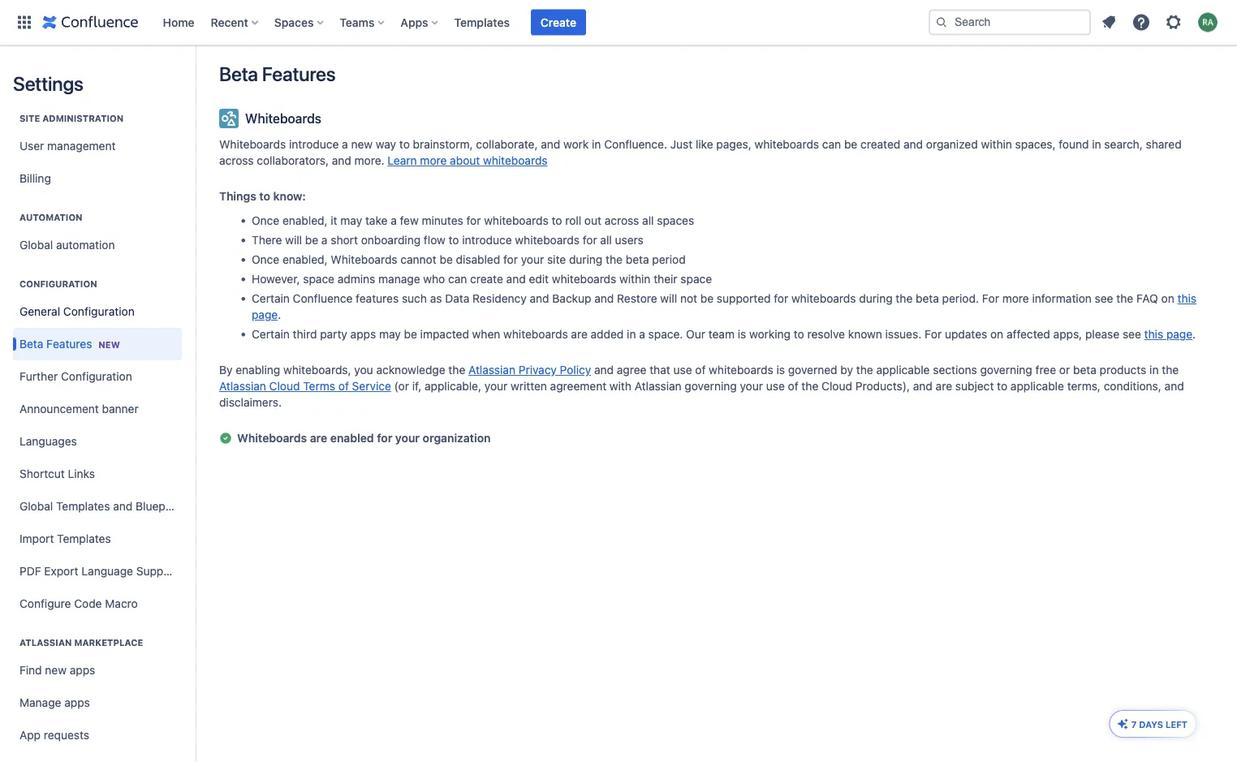 Task type: locate. For each thing, give the bounding box(es) containing it.
in inside the by enabling whiteboards, you acknowledge the atlassian privacy policy and agree that use of whiteboards is governed by the applicable sections governing free or beta products in the atlassian cloud terms of service
[[1150, 363, 1159, 377]]

0 vertical spatial on
[[1162, 292, 1175, 305]]

1 vertical spatial are
[[936, 380, 952, 393]]

introduce up disabled
[[462, 233, 512, 247]]

whiteboards up backup
[[552, 272, 617, 286]]

whiteboards up disabled
[[484, 214, 549, 227]]

global inside configuration group
[[19, 500, 53, 513]]

this page link for certain third party apps may be impacted when whiteboards are added in a space. our team is working to resolve known issues. for updates on affected apps, please see
[[1145, 328, 1193, 341]]

shortcut
[[19, 467, 65, 481]]

are left enabled
[[310, 432, 327, 445]]

supported
[[717, 292, 771, 305]]

1 horizontal spatial space
[[681, 272, 712, 286]]

all up users
[[642, 214, 654, 227]]

features
[[356, 292, 399, 305]]

further
[[19, 370, 58, 383]]

certain down however,
[[252, 292, 290, 305]]

for right enabled
[[377, 432, 392, 445]]

across up users
[[605, 214, 639, 227]]

0 vertical spatial see
[[1095, 292, 1114, 305]]

1 horizontal spatial all
[[642, 214, 654, 227]]

1 vertical spatial once
[[252, 253, 279, 266]]

1 vertical spatial will
[[660, 292, 677, 305]]

whiteboards right pages,
[[755, 138, 819, 151]]

1 vertical spatial introduce
[[462, 233, 512, 247]]

a left way on the left
[[342, 138, 348, 151]]

period.
[[942, 292, 979, 305]]

0 vertical spatial during
[[569, 253, 603, 266]]

party
[[320, 328, 347, 341]]

are inside the (or if, applicable, your written agreement with atlassian governing your use of the cloud products), and are subject to applicable terms, conditions, and disclaimers.
[[936, 380, 952, 393]]

of down governed
[[788, 380, 799, 393]]

1 space from the left
[[303, 272, 335, 286]]

(or
[[394, 380, 409, 393]]

admins
[[338, 272, 375, 286]]

0 horizontal spatial see
[[1095, 292, 1114, 305]]

0 vertical spatial global
[[19, 238, 53, 252]]

the right by
[[856, 363, 873, 377]]

2 vertical spatial configuration
[[61, 370, 132, 383]]

the inside once enabled, it may take a few minutes for whiteboards to roll out across all spaces there will be a short onboarding flow to introduce whiteboards for all users once enabled, whiteboards cannot be disabled for your site during the beta period however, space admins manage who can create and edit whiteboards within their space
[[606, 253, 623, 266]]

the left faq
[[1117, 292, 1134, 305]]

enabled
[[330, 432, 374, 445]]

configure
[[19, 597, 71, 611]]

1 vertical spatial governing
[[685, 380, 737, 393]]

enabled, down know:
[[283, 214, 328, 227]]

applicable for terms,
[[1011, 380, 1064, 393]]

apps down atlassian marketplace at left
[[70, 664, 95, 677]]

banner containing home
[[0, 0, 1237, 45]]

templates inside templates link
[[454, 15, 510, 29]]

may inside once enabled, it may take a few minutes for whiteboards to roll out across all spaces there will be a short onboarding flow to introduce whiteboards for all users once enabled, whiteboards cannot be disabled for your site during the beta period however, space admins manage who can create and edit whiteboards within their space
[[341, 214, 362, 227]]

data
[[445, 292, 470, 305]]

across inside whiteboards introduce a new way to brainstorm, collaborate, and work in confluence. just like pages, whiteboards can be created and organized within spaces, found in search, shared across collaborators, and more.
[[219, 154, 254, 167]]

0 vertical spatial once
[[252, 214, 279, 227]]

atlassian marketplace group
[[13, 620, 182, 762]]

space
[[303, 272, 335, 286], [681, 272, 712, 286]]

certain confluence features such as data residency and backup and restore will not be supported for whiteboards during the beta period. for more information see the faq on
[[252, 292, 1178, 305]]

be inside whiteboards introduce a new way to brainstorm, collaborate, and work in confluence. just like pages, whiteboards can be created and organized within spaces, found in search, shared across collaborators, and more.
[[844, 138, 858, 151]]

languages link
[[13, 425, 182, 458]]

certain left third
[[252, 328, 290, 341]]

space up not
[[681, 272, 712, 286]]

a left few
[[391, 214, 397, 227]]

introduce up collaborators,
[[289, 138, 339, 151]]

templates inside global templates and blueprints link
[[56, 500, 110, 513]]

governing
[[980, 363, 1033, 377], [685, 380, 737, 393]]

1 horizontal spatial beta
[[219, 63, 258, 85]]

left
[[1166, 719, 1188, 730]]

your left organization
[[395, 432, 420, 445]]

0 vertical spatial .
[[278, 308, 281, 322]]

new inside whiteboards introduce a new way to brainstorm, collaborate, and work in confluence. just like pages, whiteboards can be created and organized within spaces, found in search, shared across collaborators, and more.
[[351, 138, 373, 151]]

to inside the (or if, applicable, your written agreement with atlassian governing your use of the cloud products), and are subject to applicable terms, conditions, and disclaimers.
[[997, 380, 1008, 393]]

0 horizontal spatial will
[[285, 233, 302, 247]]

0 vertical spatial within
[[981, 138, 1012, 151]]

2 global from the top
[[19, 500, 53, 513]]

found
[[1059, 138, 1089, 151]]

macro
[[105, 597, 138, 611]]

1 horizontal spatial cloud
[[822, 380, 853, 393]]

the
[[606, 253, 623, 266], [896, 292, 913, 305], [1117, 292, 1134, 305], [449, 363, 466, 377], [856, 363, 873, 377], [1162, 363, 1179, 377], [802, 380, 819, 393]]

0 horizontal spatial applicable
[[877, 363, 930, 377]]

1 certain from the top
[[252, 292, 290, 305]]

apps inside 'link'
[[64, 696, 90, 710]]

appswitcher icon image
[[15, 13, 34, 32]]

for right period.
[[982, 292, 999, 305]]

1 horizontal spatial page
[[1167, 328, 1193, 341]]

and right backup
[[595, 292, 614, 305]]

out
[[585, 214, 602, 227]]

across
[[219, 154, 254, 167], [605, 214, 639, 227]]

subject
[[956, 380, 994, 393]]

app requests
[[19, 729, 89, 742]]

1 horizontal spatial governing
[[980, 363, 1033, 377]]

find new apps
[[19, 664, 95, 677]]

can
[[822, 138, 841, 151], [448, 272, 467, 286]]

this page link up "certain third party apps may be impacted when whiteboards are added in a space. our team is working to resolve known issues. for updates on affected apps, please see this page ."
[[252, 292, 1197, 322]]

banner
[[0, 0, 1237, 45]]

1 global from the top
[[19, 238, 53, 252]]

0 vertical spatial beta
[[626, 253, 649, 266]]

for
[[466, 214, 481, 227], [583, 233, 597, 247], [503, 253, 518, 266], [774, 292, 789, 305], [377, 432, 392, 445]]

configuration for further
[[61, 370, 132, 383]]

applicable inside the by enabling whiteboards, you acknowledge the atlassian privacy policy and agree that use of whiteboards is governed by the applicable sections governing free or beta products in the atlassian cloud terms of service
[[877, 363, 930, 377]]

see
[[1095, 292, 1114, 305], [1123, 328, 1142, 341]]

0 vertical spatial is
[[738, 328, 746, 341]]

1 horizontal spatial is
[[777, 363, 785, 377]]

0 horizontal spatial during
[[569, 253, 603, 266]]

the down governed
[[802, 380, 819, 393]]

0 vertical spatial across
[[219, 154, 254, 167]]

templates inside import templates link
[[57, 532, 111, 546]]

recent button
[[206, 9, 265, 35]]

0 horizontal spatial space
[[303, 272, 335, 286]]

your profile and preferences image
[[1198, 13, 1218, 32]]

certain for certain confluence features such as data residency and backup and restore will not be supported for whiteboards during the beta period. for more information see the faq on
[[252, 292, 290, 305]]

once up there
[[252, 214, 279, 227]]

1 vertical spatial page
[[1167, 328, 1193, 341]]

space up confluence
[[303, 272, 335, 286]]

cloud down enabling
[[269, 380, 300, 393]]

be left short
[[305, 233, 318, 247]]

cloud
[[269, 380, 300, 393], [822, 380, 853, 393]]

whiteboards down "certain third party apps may be impacted when whiteboards are added in a space. our team is working to resolve known issues. for updates on affected apps, please see this page ."
[[709, 363, 774, 377]]

0 vertical spatial enabled,
[[283, 214, 328, 227]]

once enabled, it may take a few minutes for whiteboards to roll out across all spaces there will be a short onboarding flow to introduce whiteboards for all users once enabled, whiteboards cannot be disabled for your site during the beta period however, space admins manage who can create and edit whiteboards within their space
[[252, 214, 712, 286]]

as
[[430, 292, 442, 305]]

be right not
[[701, 292, 714, 305]]

site administration
[[19, 113, 124, 124]]

0 vertical spatial this page link
[[252, 292, 1197, 322]]

whiteboards for whiteboards introduce a new way to brainstorm, collaborate, and work in confluence. just like pages, whiteboards can be created and organized within spaces, found in search, shared across collaborators, and more.
[[219, 138, 286, 151]]

1 vertical spatial global
[[19, 500, 53, 513]]

1 horizontal spatial across
[[605, 214, 639, 227]]

may right it
[[341, 214, 362, 227]]

1 vertical spatial beta
[[19, 337, 43, 350]]

on right faq
[[1162, 292, 1175, 305]]

for right issues.
[[925, 328, 942, 341]]

a left short
[[321, 233, 328, 247]]

2 vertical spatial templates
[[57, 532, 111, 546]]

use down working
[[766, 380, 785, 393]]

and left work
[[541, 138, 561, 151]]

page right please
[[1167, 328, 1193, 341]]

the down users
[[606, 253, 623, 266]]

0 vertical spatial introduce
[[289, 138, 339, 151]]

1 horizontal spatial for
[[982, 292, 999, 305]]

1 horizontal spatial .
[[1193, 328, 1196, 341]]

to right flow
[[449, 233, 459, 247]]

global inside automation group
[[19, 238, 53, 252]]

this down faq
[[1145, 328, 1164, 341]]

0 horizontal spatial introduce
[[289, 138, 339, 151]]

for right the supported
[[774, 292, 789, 305]]

apps up requests
[[64, 696, 90, 710]]

in right found
[[1092, 138, 1102, 151]]

in up the conditions,
[[1150, 363, 1159, 377]]

features down general configuration
[[46, 337, 92, 350]]

0 vertical spatial applicable
[[877, 363, 930, 377]]

1 cloud from the left
[[269, 380, 300, 393]]

1 horizontal spatial within
[[981, 138, 1012, 151]]

features for beta features new
[[46, 337, 92, 350]]

1 vertical spatial apps
[[70, 664, 95, 677]]

be left impacted
[[404, 328, 417, 341]]

impacted
[[420, 328, 469, 341]]

beta
[[219, 63, 258, 85], [19, 337, 43, 350]]

beta for beta features new
[[19, 337, 43, 350]]

1 vertical spatial may
[[379, 328, 401, 341]]

to up learn
[[399, 138, 410, 151]]

features down spaces popup button
[[262, 63, 336, 85]]

beta inside configuration group
[[19, 337, 43, 350]]

whiteboards inside the by enabling whiteboards, you acknowledge the atlassian privacy policy and agree that use of whiteboards is governed by the applicable sections governing free or beta products in the atlassian cloud terms of service
[[709, 363, 774, 377]]

within left the spaces,
[[981, 138, 1012, 151]]

atlassian up "disclaimers."
[[219, 380, 266, 393]]

will down their
[[660, 292, 677, 305]]

find new apps link
[[13, 654, 182, 687]]

and left blueprints
[[113, 500, 133, 513]]

configuration for general
[[63, 305, 135, 318]]

page down however,
[[252, 308, 278, 322]]

organized
[[926, 138, 978, 151]]

atlassian inside group
[[19, 638, 72, 648]]

premium icon image
[[1117, 718, 1130, 731]]

across up things
[[219, 154, 254, 167]]

a inside whiteboards introduce a new way to brainstorm, collaborate, and work in confluence. just like pages, whiteboards can be created and organized within spaces, found in search, shared across collaborators, and more.
[[342, 138, 348, 151]]

0 horizontal spatial may
[[341, 214, 362, 227]]

and right created
[[904, 138, 923, 151]]

the inside the (or if, applicable, your written agreement with atlassian governing your use of the cloud products), and are subject to applicable terms, conditions, and disclaimers.
[[802, 380, 819, 393]]

1 vertical spatial features
[[46, 337, 92, 350]]

are
[[571, 328, 588, 341], [936, 380, 952, 393], [310, 432, 327, 445]]

of up the (or if, applicable, your written agreement with atlassian governing your use of the cloud products), and are subject to applicable terms, conditions, and disclaimers.
[[695, 363, 706, 377]]

for
[[982, 292, 999, 305], [925, 328, 942, 341]]

configuration up new
[[63, 305, 135, 318]]

whiteboards down collaborate,
[[483, 154, 548, 167]]

(or if, applicable, your written agreement with atlassian governing your use of the cloud products), and are subject to applicable terms, conditions, and disclaimers.
[[219, 380, 1184, 409]]

templates for import templates
[[57, 532, 111, 546]]

applicable down 'free'
[[1011, 380, 1064, 393]]

be left created
[[844, 138, 858, 151]]

applicable inside the (or if, applicable, your written agreement with atlassian governing your use of the cloud products), and are subject to applicable terms, conditions, and disclaimers.
[[1011, 380, 1064, 393]]

can inside once enabled, it may take a few minutes for whiteboards to roll out across all spaces there will be a short onboarding flow to introduce whiteboards for all users once enabled, whiteboards cannot be disabled for your site during the beta period however, space admins manage who can create and edit whiteboards within their space
[[448, 272, 467, 286]]

templates right apps popup button
[[454, 15, 510, 29]]

home
[[163, 15, 195, 29]]

page
[[252, 308, 278, 322], [1167, 328, 1193, 341]]

if,
[[412, 380, 422, 393]]

0 vertical spatial use
[[674, 363, 692, 377]]

during right site
[[569, 253, 603, 266]]

beta for beta features
[[219, 63, 258, 85]]

features for beta features
[[262, 63, 336, 85]]

0 vertical spatial features
[[262, 63, 336, 85]]

1 vertical spatial configuration
[[63, 305, 135, 318]]

7
[[1132, 719, 1137, 730]]

1 horizontal spatial may
[[379, 328, 401, 341]]

confluence image
[[42, 13, 138, 32], [42, 13, 138, 32]]

beta up terms,
[[1073, 363, 1097, 377]]

teams
[[340, 15, 375, 29]]

features
[[262, 63, 336, 85], [46, 337, 92, 350]]

your inside once enabled, it may take a few minutes for whiteboards to roll out across all spaces there will be a short onboarding flow to introduce whiteboards for all users once enabled, whiteboards cannot be disabled for your site during the beta period however, space admins manage who can create and edit whiteboards within their space
[[521, 253, 544, 266]]

0 vertical spatial templates
[[454, 15, 510, 29]]

this page link for certain confluence features such as data residency and backup and restore will not be supported for whiteboards during the beta period. for more information see the faq on
[[252, 292, 1197, 322]]

whiteboards inside whiteboards introduce a new way to brainstorm, collaborate, and work in confluence. just like pages, whiteboards can be created and organized within spaces, found in search, shared across collaborators, and more.
[[219, 138, 286, 151]]

applicable,
[[425, 380, 482, 393]]

1 horizontal spatial can
[[822, 138, 841, 151]]

your up edit
[[521, 253, 544, 266]]

be down flow
[[440, 253, 453, 266]]

announcement
[[19, 402, 99, 416]]

whiteboards inside whiteboards introduce a new way to brainstorm, collaborate, and work in confluence. just like pages, whiteboards can be created and organized within spaces, found in search, shared across collaborators, and more.
[[755, 138, 819, 151]]

0 horizontal spatial governing
[[685, 380, 737, 393]]

create link
[[531, 9, 586, 35]]

announcement banner link
[[13, 393, 182, 425]]

use inside the (or if, applicable, your written agreement with atlassian governing your use of the cloud products), and are subject to applicable terms, conditions, and disclaimers.
[[766, 380, 785, 393]]

0 horizontal spatial for
[[925, 328, 942, 341]]

new right find
[[45, 664, 67, 677]]

will right there
[[285, 233, 302, 247]]

1 horizontal spatial applicable
[[1011, 380, 1064, 393]]

0 vertical spatial will
[[285, 233, 302, 247]]

faq
[[1137, 292, 1159, 305]]

1 horizontal spatial use
[[766, 380, 785, 393]]

0 horizontal spatial cloud
[[269, 380, 300, 393]]

1 vertical spatial can
[[448, 272, 467, 286]]

beta down general
[[19, 337, 43, 350]]

1 vertical spatial new
[[45, 664, 67, 677]]

import templates
[[19, 532, 111, 546]]

templates down links
[[56, 500, 110, 513]]

whiteboards
[[245, 111, 322, 126], [219, 138, 286, 151], [331, 253, 398, 266], [237, 432, 307, 445]]

1 vertical spatial more
[[1003, 292, 1029, 305]]

whiteboards up resolve
[[792, 292, 856, 305]]

0 horizontal spatial all
[[600, 233, 612, 247]]

cloud down by
[[822, 380, 853, 393]]

for down out
[[583, 233, 597, 247]]

spaces button
[[269, 9, 330, 35]]

0 horizontal spatial features
[[46, 337, 92, 350]]

this right faq
[[1178, 292, 1197, 305]]

agreement
[[550, 380, 607, 393]]

configuration up announcement banner link
[[61, 370, 132, 383]]

whiteboards inside once enabled, it may take a few minutes for whiteboards to roll out across all spaces there will be a short onboarding flow to introduce whiteboards for all users once enabled, whiteboards cannot be disabled for your site during the beta period however, space admins manage who can create and edit whiteboards within their space
[[331, 253, 398, 266]]

1 horizontal spatial more
[[1003, 292, 1029, 305]]

you
[[354, 363, 373, 377]]

global up import
[[19, 500, 53, 513]]

2 cloud from the left
[[822, 380, 853, 393]]

1 vertical spatial on
[[991, 328, 1004, 341]]

this page link down faq
[[1145, 328, 1193, 341]]

all left users
[[600, 233, 612, 247]]

more down brainstorm,
[[420, 154, 447, 167]]

collapse sidebar image
[[177, 54, 213, 86]]

1 vertical spatial this page link
[[1145, 328, 1193, 341]]

global for global templates and blueprints
[[19, 500, 53, 513]]

users
[[615, 233, 644, 247]]

1 vertical spatial during
[[859, 292, 893, 305]]

export
[[44, 565, 78, 578]]

app requests link
[[13, 719, 182, 752]]

0 vertical spatial for
[[982, 292, 999, 305]]

in right work
[[592, 138, 601, 151]]

languages
[[19, 435, 77, 448]]

pdf export language support link
[[13, 555, 182, 588]]

known
[[848, 328, 882, 341]]

further configuration link
[[13, 361, 182, 393]]

0 horizontal spatial new
[[45, 664, 67, 677]]

new up more.
[[351, 138, 373, 151]]

spaces
[[274, 15, 314, 29]]

to left know:
[[259, 190, 270, 203]]

1 vertical spatial applicable
[[1011, 380, 1064, 393]]

configuration
[[19, 279, 97, 289], [63, 305, 135, 318], [61, 370, 132, 383]]

during inside once enabled, it may take a few minutes for whiteboards to roll out across all spaces there will be a short onboarding flow to introduce whiteboards for all users once enabled, whiteboards cannot be disabled for your site during the beta period however, space admins manage who can create and edit whiteboards within their space
[[569, 253, 603, 266]]

is left governed
[[777, 363, 785, 377]]

1 horizontal spatial new
[[351, 138, 373, 151]]

0 vertical spatial page
[[252, 308, 278, 322]]

collaborate,
[[476, 138, 538, 151]]

way
[[376, 138, 396, 151]]

2 horizontal spatial are
[[936, 380, 952, 393]]

1 once from the top
[[252, 214, 279, 227]]

0 vertical spatial governing
[[980, 363, 1033, 377]]

1 vertical spatial see
[[1123, 328, 1142, 341]]

1 vertical spatial is
[[777, 363, 785, 377]]

beta down users
[[626, 253, 649, 266]]

collaborators,
[[257, 154, 329, 167]]

2 certain from the top
[[252, 328, 290, 341]]

1 horizontal spatial see
[[1123, 328, 1142, 341]]

1 vertical spatial within
[[620, 272, 651, 286]]

their
[[654, 272, 678, 286]]

1 vertical spatial certain
[[252, 328, 290, 341]]

things to know:
[[219, 190, 306, 203]]

pages,
[[717, 138, 752, 151]]

1 horizontal spatial introduce
[[462, 233, 512, 247]]

0 horizontal spatial page
[[252, 308, 278, 322]]

global automation
[[19, 238, 115, 252]]

2 vertical spatial are
[[310, 432, 327, 445]]

third
[[293, 328, 317, 341]]

this page link
[[252, 292, 1197, 322], [1145, 328, 1193, 341]]

more up affected
[[1003, 292, 1029, 305]]

atlassian down when
[[469, 363, 516, 377]]

and right the conditions,
[[1165, 380, 1184, 393]]

and inside the by enabling whiteboards, you acknowledge the atlassian privacy policy and agree that use of whiteboards is governed by the applicable sections governing free or beta products in the atlassian cloud terms of service
[[594, 363, 614, 377]]

0 horizontal spatial are
[[310, 432, 327, 445]]

service
[[352, 380, 391, 393]]

1 horizontal spatial during
[[859, 292, 893, 305]]

global element
[[10, 0, 926, 45]]

features inside configuration group
[[46, 337, 92, 350]]

1 vertical spatial templates
[[56, 500, 110, 513]]

automation
[[19, 212, 82, 223]]

by
[[219, 363, 233, 377]]

1 horizontal spatial beta
[[916, 292, 939, 305]]

beta left period.
[[916, 292, 939, 305]]

conditions,
[[1104, 380, 1162, 393]]

global templates and blueprints
[[19, 500, 189, 513]]

0 horizontal spatial use
[[674, 363, 692, 377]]

global
[[19, 238, 53, 252], [19, 500, 53, 513]]

0 horizontal spatial across
[[219, 154, 254, 167]]

see up please
[[1095, 292, 1114, 305]]

applicable up products),
[[877, 363, 930, 377]]



Task type: vqa. For each thing, say whether or not it's contained in the screenshot.
rightmost WITHIN
yes



Task type: describe. For each thing, give the bounding box(es) containing it.
new
[[98, 339, 120, 350]]

a left "space."
[[639, 328, 645, 341]]

global templates and blueprints link
[[13, 490, 189, 523]]

for right disabled
[[503, 253, 518, 266]]

global automation link
[[13, 229, 182, 261]]

in right added
[[627, 328, 636, 341]]

whiteboards up privacy
[[504, 328, 568, 341]]

import
[[19, 532, 54, 546]]

1 vertical spatial all
[[600, 233, 612, 247]]

shortcut links link
[[13, 458, 182, 490]]

can inside whiteboards introduce a new way to brainstorm, collaborate, and work in confluence. just like pages, whiteboards can be created and organized within spaces, found in search, shared across collaborators, and more.
[[822, 138, 841, 151]]

policy
[[560, 363, 591, 377]]

notification icon image
[[1099, 13, 1119, 32]]

to inside whiteboards introduce a new way to brainstorm, collaborate, and work in confluence. just like pages, whiteboards can be created and organized within spaces, found in search, shared across collaborators, and more.
[[399, 138, 410, 151]]

0 horizontal spatial of
[[338, 380, 349, 393]]

templates for global templates and blueprints
[[56, 500, 110, 513]]

marketplace
[[74, 638, 143, 648]]

edit
[[529, 272, 549, 286]]

links
[[68, 467, 95, 481]]

and inside configuration group
[[113, 500, 133, 513]]

beta inside once enabled, it may take a few minutes for whiteboards to roll out across all spaces there will be a short onboarding flow to introduce whiteboards for all users once enabled, whiteboards cannot be disabled for your site during the beta period however, space admins manage who can create and edit whiteboards within their space
[[626, 253, 649, 266]]

1 horizontal spatial on
[[1162, 292, 1175, 305]]

products),
[[856, 380, 910, 393]]

working
[[750, 328, 791, 341]]

certain for certain third party apps may be impacted when whiteboards are added in a space. our team is working to resolve known issues. for updates on affected apps, please see this page .
[[252, 328, 290, 341]]

0 horizontal spatial .
[[278, 308, 281, 322]]

7 days left button
[[1111, 711, 1196, 737]]

whiteboards for whiteboards
[[245, 111, 322, 126]]

1 vertical spatial for
[[925, 328, 942, 341]]

introduce inside whiteboards introduce a new way to brainstorm, collaborate, and work in confluence. just like pages, whiteboards can be created and organized within spaces, found in search, shared across collaborators, and more.
[[289, 138, 339, 151]]

configuration group
[[13, 261, 189, 625]]

please
[[1086, 328, 1120, 341]]

2 once from the top
[[252, 253, 279, 266]]

or
[[1060, 363, 1070, 377]]

beta inside the by enabling whiteboards, you acknowledge the atlassian privacy policy and agree that use of whiteboards is governed by the applicable sections governing free or beta products in the atlassian cloud terms of service
[[1073, 363, 1097, 377]]

confluence
[[293, 292, 353, 305]]

site
[[19, 113, 40, 124]]

your left written
[[485, 380, 508, 393]]

for right minutes
[[466, 214, 481, 227]]

2 space from the left
[[681, 272, 712, 286]]

page inside the this page
[[252, 308, 278, 322]]

whiteboards introduce a new way to brainstorm, collaborate, and work in confluence. just like pages, whiteboards can be created and organized within spaces, found in search, shared across collaborators, and more.
[[219, 138, 1182, 167]]

is inside the by enabling whiteboards, you acknowledge the atlassian privacy policy and agree that use of whiteboards is governed by the applicable sections governing free or beta products in the atlassian cloud terms of service
[[777, 363, 785, 377]]

site
[[547, 253, 566, 266]]

sections
[[933, 363, 977, 377]]

atlassian inside the (or if, applicable, your written agreement with atlassian governing your use of the cloud products), and are subject to applicable terms, conditions, and disclaimers.
[[635, 380, 682, 393]]

minutes
[[422, 214, 463, 227]]

1 vertical spatial this
[[1145, 328, 1164, 341]]

and inside once enabled, it may take a few minutes for whiteboards to roll out across all spaces there will be a short onboarding flow to introduce whiteboards for all users once enabled, whiteboards cannot be disabled for your site during the beta period however, space admins manage who can create and edit whiteboards within their space
[[506, 272, 526, 286]]

create
[[541, 15, 577, 29]]

not
[[680, 292, 698, 305]]

1 enabled, from the top
[[283, 214, 328, 227]]

0 vertical spatial all
[[642, 214, 654, 227]]

pdf export language support
[[19, 565, 178, 578]]

of inside the (or if, applicable, your written agreement with atlassian governing your use of the cloud products), and are subject to applicable terms, conditions, and disclaimers.
[[788, 380, 799, 393]]

cloud inside the (or if, applicable, your written agreement with atlassian governing your use of the cloud products), and are subject to applicable terms, conditions, and disclaimers.
[[822, 380, 853, 393]]

spaces,
[[1016, 138, 1056, 151]]

flow
[[424, 233, 446, 247]]

to left roll
[[552, 214, 562, 227]]

cloud inside the by enabling whiteboards, you acknowledge the atlassian privacy policy and agree that use of whiteboards is governed by the applicable sections governing free or beta products in the atlassian cloud terms of service
[[269, 380, 300, 393]]

search,
[[1105, 138, 1143, 151]]

products
[[1100, 363, 1147, 377]]

and left more.
[[332, 154, 351, 167]]

roll
[[565, 214, 581, 227]]

help icon image
[[1132, 13, 1151, 32]]

shared
[[1146, 138, 1182, 151]]

applicable for sections
[[877, 363, 930, 377]]

know:
[[273, 190, 306, 203]]

0 vertical spatial are
[[571, 328, 588, 341]]

site administration group
[[13, 96, 182, 200]]

there
[[252, 233, 282, 247]]

support
[[136, 565, 178, 578]]

organization
[[423, 432, 491, 445]]

restore
[[617, 292, 657, 305]]

team
[[709, 328, 735, 341]]

user
[[19, 139, 44, 153]]

import templates link
[[13, 523, 182, 555]]

more.
[[355, 154, 385, 167]]

across inside once enabled, it may take a few minutes for whiteboards to roll out across all spaces there will be a short onboarding flow to introduce whiteboards for all users once enabled, whiteboards cannot be disabled for your site during the beta period however, space admins manage who can create and edit whiteboards within their space
[[605, 214, 639, 227]]

such
[[402, 292, 427, 305]]

spaces
[[657, 214, 694, 227]]

pdf
[[19, 565, 41, 578]]

take
[[365, 214, 388, 227]]

global for global automation
[[19, 238, 53, 252]]

this inside the this page
[[1178, 292, 1197, 305]]

recent
[[211, 15, 248, 29]]

resolve
[[808, 328, 845, 341]]

billing link
[[13, 162, 182, 195]]

acknowledge
[[376, 363, 445, 377]]

configure code macro
[[19, 597, 138, 611]]

automation
[[56, 238, 115, 252]]

1 vertical spatial .
[[1193, 328, 1196, 341]]

brainstorm,
[[413, 138, 473, 151]]

period
[[652, 253, 686, 266]]

governing inside the (or if, applicable, your written agreement with atlassian governing your use of the cloud products), and are subject to applicable terms, conditions, and disclaimers.
[[685, 380, 737, 393]]

the up issues.
[[896, 292, 913, 305]]

manage
[[19, 696, 61, 710]]

apps button
[[396, 9, 445, 35]]

and down edit
[[530, 292, 549, 305]]

0 horizontal spatial more
[[420, 154, 447, 167]]

0 vertical spatial configuration
[[19, 279, 97, 289]]

0 vertical spatial apps
[[350, 328, 376, 341]]

search image
[[935, 16, 948, 29]]

app
[[19, 729, 41, 742]]

by enabling whiteboards, you acknowledge the atlassian privacy policy and agree that use of whiteboards is governed by the applicable sections governing free or beta products in the atlassian cloud terms of service
[[219, 363, 1179, 393]]

whiteboards for whiteboards are enabled for your organization
[[237, 432, 307, 445]]

to left resolve
[[794, 328, 804, 341]]

learn
[[388, 154, 417, 167]]

general configuration link
[[13, 296, 182, 328]]

atlassian cloud terms of service link
[[219, 380, 391, 393]]

the right products
[[1162, 363, 1179, 377]]

privacy
[[519, 363, 557, 377]]

will inside once enabled, it may take a few minutes for whiteboards to roll out across all spaces there will be a short onboarding flow to introduce whiteboards for all users once enabled, whiteboards cannot be disabled for your site during the beta period however, space admins manage who can create and edit whiteboards within their space
[[285, 233, 302, 247]]

Search field
[[929, 9, 1091, 35]]

few
[[400, 214, 419, 227]]

manage apps link
[[13, 687, 182, 719]]

new inside atlassian marketplace group
[[45, 664, 67, 677]]

and right products),
[[913, 380, 933, 393]]

settings icon image
[[1164, 13, 1184, 32]]

banner
[[102, 402, 139, 416]]

like
[[696, 138, 713, 151]]

confluence.
[[604, 138, 667, 151]]

2 enabled, from the top
[[283, 253, 328, 266]]

7 days left
[[1132, 719, 1188, 730]]

when
[[472, 328, 500, 341]]

0 horizontal spatial on
[[991, 328, 1004, 341]]

created
[[861, 138, 901, 151]]

automation group
[[13, 195, 182, 266]]

things
[[219, 190, 256, 203]]

within inside once enabled, it may take a few minutes for whiteboards to roll out across all spaces there will be a short onboarding flow to introduce whiteboards for all users once enabled, whiteboards cannot be disabled for your site during the beta period however, space admins manage who can create and edit whiteboards within their space
[[620, 272, 651, 286]]

general configuration
[[19, 305, 135, 318]]

whiteboards up site
[[515, 233, 580, 247]]

within inside whiteboards introduce a new way to brainstorm, collaborate, and work in confluence. just like pages, whiteboards can be created and organized within spaces, found in search, shared across collaborators, and more.
[[981, 138, 1012, 151]]

further configuration
[[19, 370, 132, 383]]

however,
[[252, 272, 300, 286]]

the up applicable,
[[449, 363, 466, 377]]

1 horizontal spatial of
[[695, 363, 706, 377]]

space.
[[648, 328, 683, 341]]

0 horizontal spatial is
[[738, 328, 746, 341]]

templates link
[[449, 9, 515, 35]]

who
[[423, 272, 445, 286]]

governing inside the by enabling whiteboards, you acknowledge the atlassian privacy policy and agree that use of whiteboards is governed by the applicable sections governing free or beta products in the atlassian cloud terms of service
[[980, 363, 1033, 377]]

1 vertical spatial beta
[[916, 292, 939, 305]]

introduce inside once enabled, it may take a few minutes for whiteboards to roll out across all spaces there will be a short onboarding flow to introduce whiteboards for all users once enabled, whiteboards cannot be disabled for your site during the beta period however, space admins manage who can create and edit whiteboards within their space
[[462, 233, 512, 247]]

teams button
[[335, 9, 391, 35]]

settings
[[13, 72, 83, 95]]

your down working
[[740, 380, 763, 393]]

announcement banner
[[19, 402, 139, 416]]

requests
[[44, 729, 89, 742]]

affected
[[1007, 328, 1051, 341]]

use inside the by enabling whiteboards, you acknowledge the atlassian privacy policy and agree that use of whiteboards is governed by the applicable sections governing free or beta products in the atlassian cloud terms of service
[[674, 363, 692, 377]]



